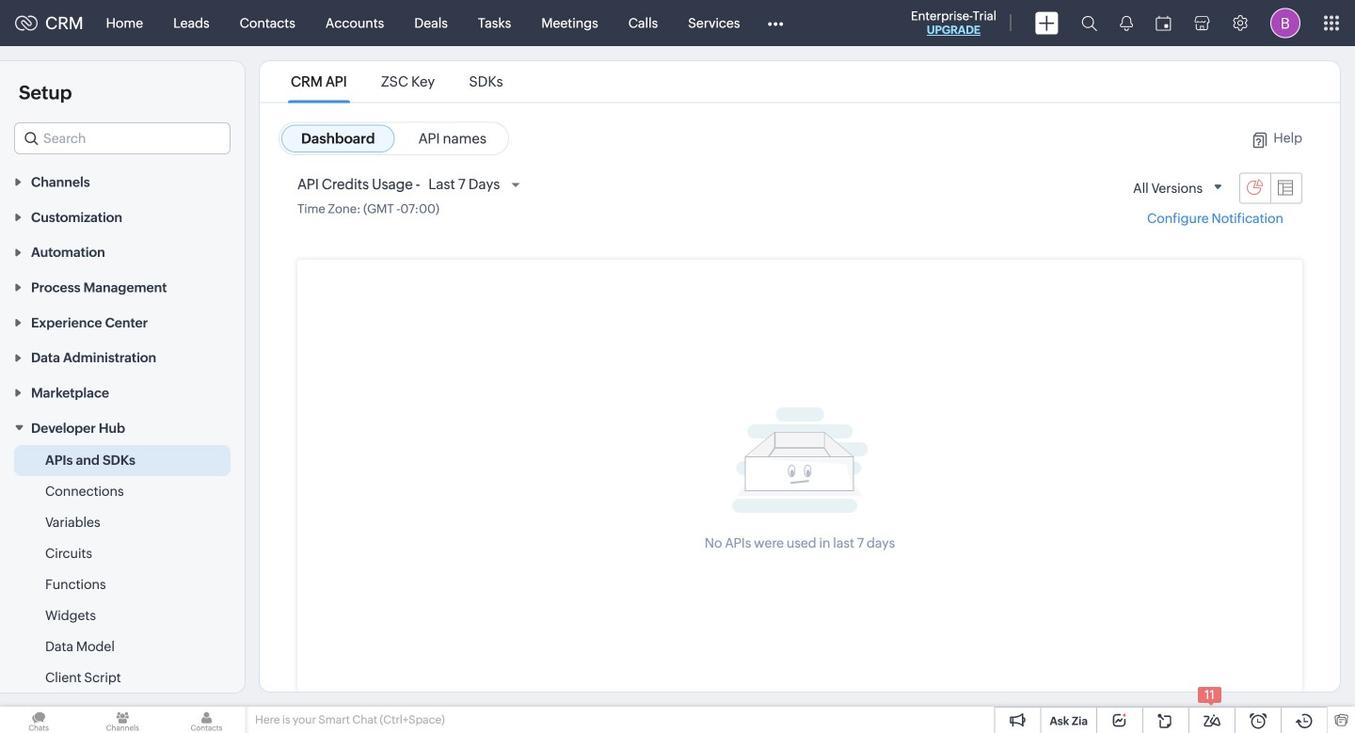 Task type: locate. For each thing, give the bounding box(es) containing it.
logo image
[[15, 16, 38, 31]]

profile image
[[1271, 8, 1301, 38]]

signals element
[[1109, 0, 1144, 46]]

region
[[0, 445, 245, 694]]

none field search
[[14, 122, 231, 154]]

contacts image
[[168, 707, 245, 733]]

None field
[[14, 122, 231, 154], [1126, 172, 1232, 204], [1126, 172, 1232, 204]]

Search text field
[[15, 123, 230, 153]]

create menu image
[[1035, 12, 1059, 34]]

list
[[274, 61, 520, 102]]

profile element
[[1259, 0, 1312, 46]]



Task type: vqa. For each thing, say whether or not it's contained in the screenshot.
related to the right
no



Task type: describe. For each thing, give the bounding box(es) containing it.
search element
[[1070, 0, 1109, 46]]

Other Modules field
[[755, 8, 796, 38]]

chats image
[[0, 707, 77, 733]]

calendar image
[[1156, 16, 1172, 31]]

create menu element
[[1024, 0, 1070, 46]]

signals image
[[1120, 15, 1133, 31]]

channels image
[[84, 707, 161, 733]]

search image
[[1081, 15, 1097, 31]]



